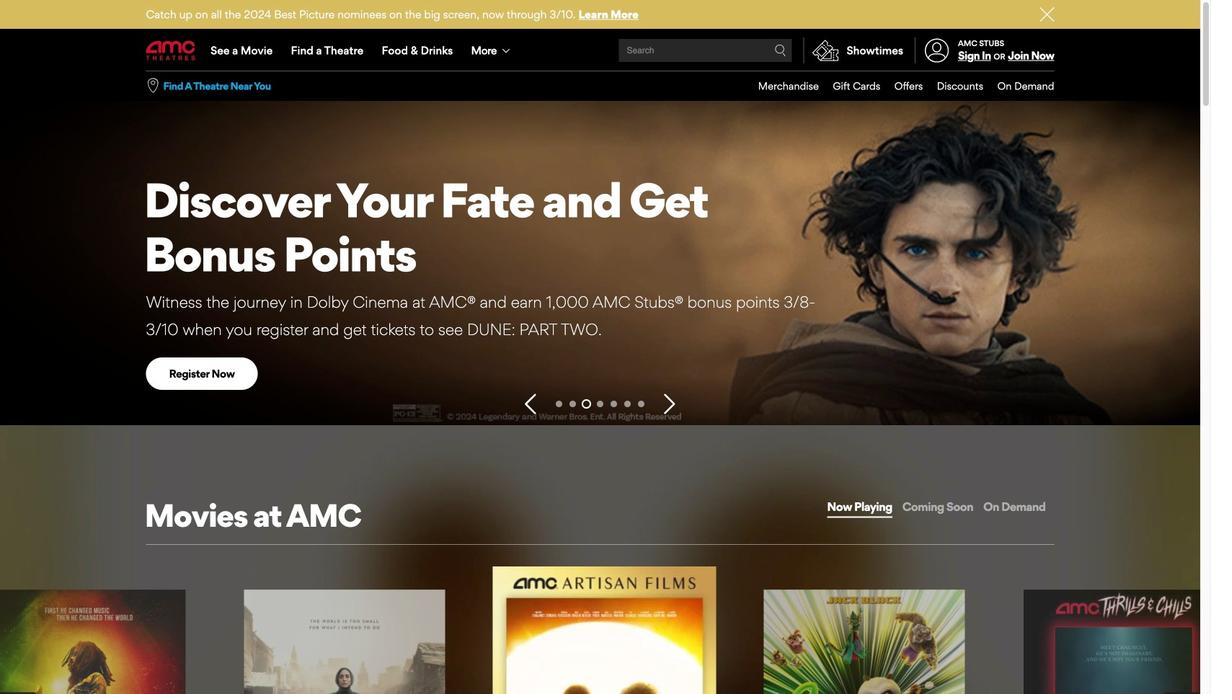 Task type: describe. For each thing, give the bounding box(es) containing it.
search the AMC website text field
[[625, 45, 775, 56]]

3 menu item from the left
[[881, 71, 923, 101]]

movie poster for imaginary image
[[1024, 590, 1212, 694]]

movie poster for dune: part two image
[[493, 567, 717, 694]]

1 menu item from the left
[[744, 71, 819, 101]]

2 menu item from the left
[[819, 71, 881, 101]]

1 vertical spatial menu
[[744, 71, 1055, 101]]

movie poster for bob marley: one love image
[[0, 590, 186, 694]]

4 menu item from the left
[[923, 71, 984, 101]]

user profile image
[[917, 39, 957, 62]]

sign in or join amc stubs element
[[915, 30, 1055, 71]]



Task type: vqa. For each thing, say whether or not it's contained in the screenshot.
"Why Kansas City?"
no



Task type: locate. For each thing, give the bounding box(es) containing it.
showtimes image
[[804, 38, 847, 63]]

0 vertical spatial menu
[[146, 30, 1055, 71]]

5 menu item from the left
[[984, 71, 1055, 101]]

dune part two dolby image
[[0, 101, 1201, 425]]

amc logo image
[[146, 41, 197, 60], [146, 41, 197, 60]]

movie poster for kung fu panda 4 image
[[764, 590, 965, 694]]

menu item
[[744, 71, 819, 101], [819, 71, 881, 101], [881, 71, 923, 101], [923, 71, 984, 101], [984, 71, 1055, 101]]

submit search icon image
[[775, 45, 786, 56]]

menu
[[146, 30, 1055, 71], [744, 71, 1055, 101]]

dialog
[[0, 0, 1212, 694]]

movie poster for cabrini image
[[244, 590, 445, 694]]



